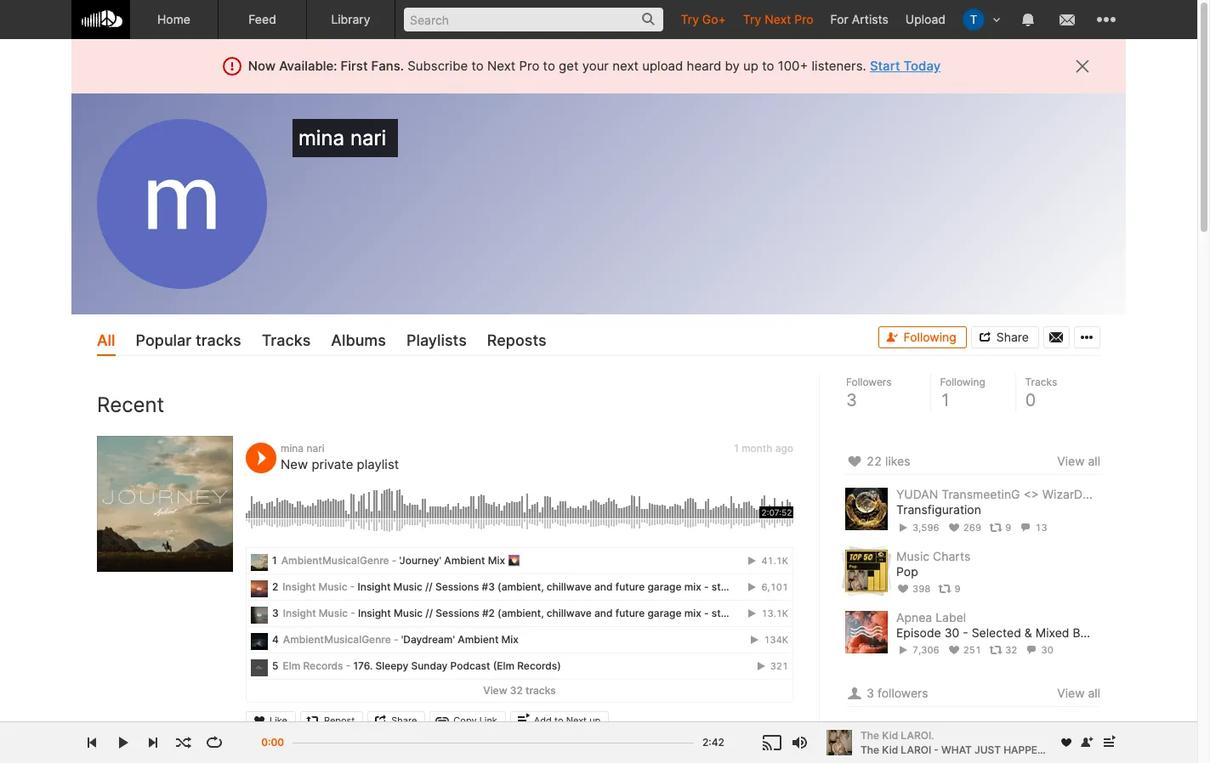 Task type: locate. For each thing, give the bounding box(es) containing it.
try for try go+
[[681, 12, 699, 26]]

0 horizontal spatial pro
[[519, 58, 539, 74]]

up inside button
[[590, 716, 601, 727]]

1 vertical spatial kid
[[882, 744, 898, 756]]

2 vertical spatial next
[[566, 716, 587, 727]]

0 vertical spatial ambientmusicalgenre
[[281, 554, 389, 567]]

176.
[[353, 660, 373, 672]]

0 vertical spatial next
[[765, 12, 791, 26]]

0 vertical spatial (ambient,
[[498, 581, 544, 593]]

1 vertical spatial share button
[[368, 712, 426, 731]]

0 vertical spatial tracks
[[262, 332, 311, 350]]

0 horizontal spatial 9 link
[[938, 583, 961, 595]]

sessions for #3
[[435, 581, 479, 593]]

2 horizontal spatial 1
[[940, 391, 951, 411]]

view for 22 likes
[[1057, 454, 1085, 469]]

0 vertical spatial following
[[904, 330, 957, 345]]

'journey'
[[399, 554, 442, 567]]

month
[[742, 442, 773, 455]]

up right "add" on the bottom left
[[590, 716, 601, 727]]

track stats element down selected
[[896, 642, 1100, 660]]

tara schultz's avatar element
[[963, 9, 985, 31], [845, 721, 879, 755]]

//
[[425, 581, 433, 593], [425, 607, 433, 620]]

1 vertical spatial nari
[[307, 442, 324, 455]]

41.1k
[[759, 555, 788, 567]]

study left 6,101
[[712, 581, 739, 593]]

tracks left albums
[[262, 332, 311, 350]]

0 vertical spatial music)
[[742, 581, 775, 593]]

1 horizontal spatial share
[[997, 330, 1029, 345]]

next up 100+
[[765, 12, 791, 26]]

share button
[[971, 327, 1039, 349], [368, 712, 426, 731]]

1 study from the top
[[712, 581, 739, 593]]

tracks up 0
[[1025, 376, 1057, 389]]

2 mix from the top
[[684, 607, 702, 620]]

now
[[248, 58, 276, 74]]

kid left the laroi.
[[882, 729, 898, 742]]

pro
[[795, 12, 813, 26], [519, 58, 539, 74]]

(ambient, up 3 insight music         - insight music // sessions #2 (ambient, chillwave and future garage mix - study music)
[[498, 581, 544, 593]]

available:
[[279, 58, 337, 74]]

2 (ambient, from the top
[[498, 607, 544, 620]]

tracks inside popular tracks link
[[196, 332, 241, 350]]

3 right insight music // sessions #2 (ambient, chillwave and future garage mix - study music) element
[[272, 607, 279, 620]]

music charts link
[[896, 549, 971, 563]]

all up next up "icon"
[[1088, 687, 1100, 701]]

new  playlist element
[[97, 761, 233, 764]]

view all for 22 likes
[[1057, 454, 1100, 469]]

view down the by
[[1057, 687, 1085, 701]]

2:42
[[702, 737, 725, 749]]

2 vertical spatial 1
[[272, 554, 277, 567]]

269 link
[[947, 522, 982, 534]]

0 horizontal spatial up
[[590, 716, 601, 727]]

mix for insight music // sessions #2 (ambient, chillwave and future garage mix - study music)
[[684, 607, 702, 620]]

by
[[1073, 626, 1087, 641]]

0 vertical spatial //
[[425, 581, 433, 593]]

1 the from the top
[[861, 729, 879, 742]]

mix left 13.1k
[[684, 607, 702, 620]]

1 vertical spatial ambientmusicalgenre
[[283, 633, 391, 646]]

9 left the 13 link
[[1005, 522, 1011, 534]]

1 right ''journey' ambient mix 🌄' element
[[272, 554, 277, 567]]

2 insight music         - insight music // sessions #3 (ambient, chillwave and future garage mix - study music)
[[272, 581, 775, 593]]

1 future from the top
[[615, 581, 645, 593]]

32 down episode 30 - selected & mixed by kyrro "link"
[[1005, 645, 1018, 657]]

tracks inside the view 32 tracks link
[[526, 684, 556, 697]]

- left 6,101
[[704, 581, 709, 593]]

chillwave for #2
[[547, 607, 592, 620]]

1 vertical spatial mix
[[684, 607, 702, 620]]

and for #3
[[594, 581, 613, 593]]

0 horizontal spatial tracks
[[196, 332, 241, 350]]

1 view all from the top
[[1057, 454, 1100, 469]]

Search search field
[[404, 8, 664, 31]]

share button up tracks 0
[[971, 327, 1039, 349]]

0 horizontal spatial tracks
[[262, 332, 311, 350]]

30 link
[[1025, 645, 1054, 657]]

pro left the get
[[519, 58, 539, 74]]

3 right user image
[[867, 687, 874, 701]]

0 horizontal spatial 3
[[272, 607, 279, 620]]

None search field
[[395, 0, 672, 38]]

2 the from the top
[[861, 744, 879, 756]]

pop
[[896, 564, 918, 579]]

0 horizontal spatial share button
[[368, 712, 426, 731]]

1 vertical spatial track stats element
[[896, 642, 1100, 660]]

1 horizontal spatial tara schultz's avatar element
[[963, 9, 985, 31]]

and for #2
[[594, 607, 613, 620]]

music up pop at the bottom right of the page
[[896, 549, 930, 563]]

32
[[1005, 645, 1018, 657], [510, 684, 523, 697]]

tracks link
[[262, 327, 311, 357]]

1 vertical spatial view all
[[1057, 687, 1100, 701]]

mina down available:
[[299, 126, 345, 151]]

ambient up podcast
[[458, 633, 499, 646]]

track stats element containing 7,306
[[896, 642, 1100, 660]]

study for insight music // sessions #3 (ambient, chillwave and future garage mix - study music)
[[712, 581, 739, 593]]

view all up wizardance
[[1057, 454, 1100, 469]]

0 horizontal spatial 30
[[945, 626, 960, 641]]

0 vertical spatial kid
[[882, 729, 898, 742]]

try go+
[[681, 12, 726, 26]]

ambientmusicalgenre up records
[[283, 633, 391, 646]]

#3
[[482, 581, 495, 593]]

following inside button
[[904, 330, 957, 345]]

2 future from the top
[[615, 607, 645, 620]]

0 vertical spatial 9
[[1005, 522, 1011, 534]]

1 vertical spatial all
[[1088, 687, 1100, 701]]

kyrro
[[1091, 626, 1120, 641]]

1 try from the left
[[681, 12, 699, 26]]

study left 13.1k
[[712, 607, 739, 620]]

1 for 1 month ago
[[734, 442, 739, 455]]

0 vertical spatial all
[[1088, 454, 1100, 469]]

kid
[[882, 729, 898, 742], [882, 744, 898, 756]]

share button down sleepy
[[368, 712, 426, 731]]

upload
[[906, 12, 946, 26]]

music down the '1 ambientmusicalgenre         - 'journey' ambient mix 🌄'
[[393, 581, 422, 593]]

yudan transmeeting <> wizardance link
[[896, 487, 1110, 502]]

tracks
[[196, 332, 241, 350], [526, 684, 556, 697]]

// down 'journey'
[[425, 581, 433, 593]]

to inside button
[[555, 716, 563, 727]]

to
[[472, 58, 484, 74], [543, 58, 555, 74], [762, 58, 774, 74], [555, 716, 563, 727]]

tara schultz's avatar element right upload
[[963, 9, 985, 31]]

3 for 3 insight music         - insight music // sessions #2 (ambient, chillwave and future garage mix - study music)
[[272, 607, 279, 620]]

3
[[846, 391, 857, 411], [272, 607, 279, 620], [867, 687, 874, 701]]

1 vertical spatial chillwave
[[547, 607, 592, 620]]

1 (ambient, from the top
[[498, 581, 544, 593]]

start
[[870, 58, 900, 74]]

2 and from the top
[[594, 607, 613, 620]]

1 vertical spatial following
[[940, 376, 986, 389]]

episode
[[896, 626, 941, 641]]

0 horizontal spatial 9
[[955, 583, 961, 595]]

0 vertical spatial tracks
[[196, 332, 241, 350]]

1 horizontal spatial pro
[[795, 12, 813, 26]]

'daydream'
[[401, 633, 455, 646]]

9 link right '398'
[[938, 583, 961, 595]]

3 for 3 followers
[[867, 687, 874, 701]]

9 link
[[989, 522, 1011, 534], [938, 583, 961, 595]]

0 vertical spatial sessions
[[435, 581, 479, 593]]

1 horizontal spatial try
[[743, 12, 761, 26]]

1 horizontal spatial tracks
[[526, 684, 556, 697]]

'journey' ambient mix 🌄 element
[[251, 555, 268, 572]]

1 vertical spatial //
[[425, 607, 433, 620]]

progress bar
[[293, 735, 694, 763]]

mina for mina nari new private playlist
[[281, 442, 304, 455]]

0 vertical spatial garage
[[648, 581, 682, 593]]

1 mix from the top
[[684, 581, 702, 593]]

your
[[582, 58, 609, 74]]

32 down the (elm
[[510, 684, 523, 697]]

tracks down "records)"
[[526, 684, 556, 697]]

nari down first
[[350, 126, 386, 151]]

1 all from the top
[[1088, 454, 1100, 469]]

try left go+
[[681, 12, 699, 26]]

(elm
[[493, 660, 515, 672]]

9 link down yudan transmeeting <> wizardance transfiguration
[[989, 522, 1011, 534]]

transfiguration link
[[896, 503, 981, 518]]

1 vertical spatial mina
[[281, 442, 304, 455]]

-
[[392, 554, 397, 567], [350, 581, 355, 593], [704, 581, 709, 593], [350, 607, 355, 620], [704, 607, 709, 620], [963, 626, 968, 641], [394, 633, 398, 646], [346, 660, 351, 672], [934, 744, 939, 756]]

following button
[[878, 327, 967, 349]]

0 vertical spatial mina
[[299, 126, 345, 151]]

tara schultz's avatar element down user image
[[845, 721, 879, 755]]

1 vertical spatial (ambient,
[[498, 607, 544, 620]]

mix for insight music // sessions #3 (ambient, chillwave and future garage mix - study music)
[[684, 581, 702, 593]]

view down the (elm
[[483, 684, 507, 697]]

32 link
[[989, 645, 1018, 657]]

feed
[[248, 12, 276, 26]]

ambient up #3
[[444, 554, 485, 567]]

0 vertical spatial mix
[[684, 581, 702, 593]]

0 vertical spatial 32
[[1005, 645, 1018, 657]]

7,306
[[913, 645, 939, 657]]

all
[[1088, 454, 1100, 469], [1088, 687, 1100, 701]]

3,596
[[913, 522, 939, 534]]

1 and from the top
[[594, 581, 613, 593]]

9 up 'label'
[[955, 583, 961, 595]]

30 down 'label'
[[945, 626, 960, 641]]

to right "add" on the bottom left
[[555, 716, 563, 727]]

1 chillwave from the top
[[547, 581, 592, 593]]

0 vertical spatial chillwave
[[547, 581, 592, 593]]

0 vertical spatial view all
[[1057, 454, 1100, 469]]

kid left laroi
[[882, 744, 898, 756]]

heard
[[687, 58, 721, 74]]

30
[[945, 626, 960, 641], [1041, 645, 1054, 657]]

// up 'daydream'
[[425, 607, 433, 620]]

ambient for 'journey'
[[444, 554, 485, 567]]

view 32 tracks link
[[247, 680, 793, 703]]

0 vertical spatial 9 link
[[989, 522, 1011, 534]]

1 vertical spatial ambient
[[458, 633, 499, 646]]

mina
[[299, 126, 345, 151], [281, 442, 304, 455]]

music) down the 41.1k
[[742, 581, 775, 593]]

nari for mina nari
[[350, 126, 386, 151]]

all
[[97, 332, 115, 350]]

tracks right popular
[[196, 332, 241, 350]]

track stats element containing 3,596
[[896, 518, 1100, 537]]

track stats element
[[896, 518, 1100, 537], [896, 642, 1100, 660]]

ambientmusicalgenre for 1
[[281, 554, 389, 567]]

1 horizontal spatial 3
[[846, 391, 857, 411]]

upload link
[[897, 0, 954, 38]]

mix
[[488, 554, 505, 567], [501, 633, 519, 646]]

next right "add" on the bottom left
[[566, 716, 587, 727]]

music inside the music charts pop
[[896, 549, 930, 563]]

0 vertical spatial and
[[594, 581, 613, 593]]

new private playlist link
[[281, 456, 399, 472]]

0 vertical spatial up
[[743, 58, 759, 74]]

1 left month
[[734, 442, 739, 455]]

view up wizardance
[[1057, 454, 1085, 469]]

0 horizontal spatial 32
[[510, 684, 523, 697]]

2 horizontal spatial 3
[[867, 687, 874, 701]]

all up wizardance
[[1088, 454, 1100, 469]]

chillwave
[[547, 581, 592, 593], [547, 607, 592, 620]]

1 vertical spatial mix
[[501, 633, 519, 646]]

mina up new
[[281, 442, 304, 455]]

0 vertical spatial 3
[[846, 391, 857, 411]]

and up 3 insight music         - insight music // sessions #2 (ambient, chillwave and future garage mix - study music)
[[594, 581, 613, 593]]

music up records
[[319, 607, 348, 620]]

following down following button at right top
[[940, 376, 986, 389]]

share up tracks 0
[[997, 330, 1029, 345]]

insight music // sessions #2 (ambient, chillwave and future garage mix - study music) element
[[251, 607, 268, 624]]

future for #3
[[615, 581, 645, 593]]

view all up next up "icon"
[[1057, 687, 1100, 701]]

3 down followers
[[846, 391, 857, 411]]

1 horizontal spatial nari
[[350, 126, 386, 151]]

1 vertical spatial 9 link
[[938, 583, 961, 595]]

sessions left the #2
[[436, 607, 479, 620]]

by
[[725, 58, 740, 74]]

playlist stats element
[[896, 580, 1100, 599]]

reposts
[[487, 332, 547, 350]]

track stats element down yudan transmeeting <> wizardance transfiguration
[[896, 518, 1100, 537]]

1 vertical spatial tara schultz's avatar element
[[845, 721, 879, 755]]

1 horizontal spatial 1
[[734, 442, 739, 455]]

1 horizontal spatial 9
[[1005, 522, 1011, 534]]

0 horizontal spatial 1
[[272, 554, 277, 567]]

0 horizontal spatial next
[[487, 58, 516, 74]]

9 inside playlist stats element
[[955, 583, 961, 595]]

nari inside mina nari new private playlist
[[307, 442, 324, 455]]

- inside the kid laroi. the kid laroi - what just happened
[[934, 744, 939, 756]]

0 vertical spatial nari
[[350, 126, 386, 151]]

0 vertical spatial the
[[861, 729, 879, 742]]

1 vertical spatial 3
[[272, 607, 279, 620]]

1 horizontal spatial 9 link
[[989, 522, 1011, 534]]

1 vertical spatial tracks
[[1025, 376, 1057, 389]]

&
[[1025, 626, 1032, 641]]

try next pro
[[743, 12, 813, 26]]

chillwave down "2 insight music         - insight music // sessions #3 (ambient, chillwave and future garage mix - study music)"
[[547, 607, 592, 620]]

1 vertical spatial garage
[[648, 607, 682, 620]]

0 vertical spatial 1
[[940, 391, 951, 411]]

get
[[559, 58, 579, 74]]

0 vertical spatial pro
[[795, 12, 813, 26]]

ago
[[775, 442, 793, 455]]

1 vertical spatial 1
[[734, 442, 739, 455]]

upload
[[642, 58, 683, 74]]

1 garage from the top
[[648, 581, 682, 593]]

repost button
[[300, 712, 363, 731]]

1 music) from the top
[[742, 581, 775, 593]]

share down sleepy
[[391, 716, 417, 727]]

- inside apnea label episode 30 - selected & mixed by kyrro
[[963, 626, 968, 641]]

happened
[[1004, 744, 1059, 756]]

1 horizontal spatial share button
[[971, 327, 1039, 349]]

tracks for tracks
[[262, 332, 311, 350]]

9
[[1005, 522, 1011, 534], [955, 583, 961, 595]]

- right laroi
[[934, 744, 939, 756]]

transmeeting
[[942, 487, 1020, 502]]

next inside button
[[566, 716, 587, 727]]

2 garage from the top
[[648, 607, 682, 620]]

mix left 6,101
[[684, 581, 702, 593]]

0 vertical spatial ambient
[[444, 554, 485, 567]]

albums
[[331, 332, 386, 350]]

mix
[[684, 581, 702, 593], [684, 607, 702, 620]]

1 vertical spatial up
[[590, 716, 601, 727]]

2 view all from the top
[[1057, 687, 1100, 701]]

followers 3
[[846, 376, 892, 411]]

elm
[[283, 660, 300, 672]]

ambient for 'daydream'
[[458, 633, 499, 646]]

2 try from the left
[[743, 12, 761, 26]]

1 vertical spatial 30
[[1041, 645, 1054, 657]]

1 track stats element from the top
[[896, 518, 1100, 537]]

following up following 1
[[904, 330, 957, 345]]

1 vertical spatial future
[[615, 607, 645, 620]]

2 vertical spatial 3
[[867, 687, 874, 701]]

0 vertical spatial study
[[712, 581, 739, 593]]

insight right 2
[[283, 581, 316, 593]]

🌄
[[508, 554, 521, 567]]

1 vertical spatial pro
[[519, 58, 539, 74]]

1 horizontal spatial next
[[566, 716, 587, 727]]

copy
[[454, 716, 477, 727]]

- up 4 ambientmusicalgenre         - 'daydream' ambient mix
[[350, 607, 355, 620]]

2 music) from the top
[[742, 607, 775, 620]]

2 track stats element from the top
[[896, 642, 1100, 660]]

insight music // sessions #3 (ambient, chillwave and future garage mix - study music) element
[[251, 581, 268, 598]]

mix left the 🌄
[[488, 554, 505, 567]]

to left 100+
[[762, 58, 774, 74]]

nari up private
[[307, 442, 324, 455]]

1 vertical spatial music)
[[742, 607, 775, 620]]

next up image
[[1099, 733, 1119, 754]]

selected
[[972, 626, 1021, 641]]

garage for insight music // sessions #2 (ambient, chillwave and future garage mix - study music)
[[648, 607, 682, 620]]

pro left for
[[795, 12, 813, 26]]

1 down following button at right top
[[940, 391, 951, 411]]

(ambient,
[[498, 581, 544, 593], [498, 607, 544, 620]]

the kid laroi. link
[[861, 729, 1050, 743]]

2 chillwave from the top
[[547, 607, 592, 620]]

1 vertical spatial the
[[861, 744, 879, 756]]

next down search search box
[[487, 58, 516, 74]]

30 down the mixed
[[1041, 645, 1054, 657]]

(ambient, for #2
[[498, 607, 544, 620]]

1 horizontal spatial 32
[[1005, 645, 1018, 657]]

up right by
[[743, 58, 759, 74]]

100+
[[778, 58, 808, 74]]

ambientmusicalgenre right ''journey' ambient mix 🌄' element
[[281, 554, 389, 567]]

1 vertical spatial tracks
[[526, 684, 556, 697]]

13.1k
[[759, 608, 788, 620]]

likes
[[885, 454, 910, 469]]

music) down 6,101
[[742, 607, 775, 620]]

and down "2 insight music         - insight music // sessions #3 (ambient, chillwave and future garage mix - study music)"
[[594, 607, 613, 620]]

0 vertical spatial mix
[[488, 554, 505, 567]]

0 vertical spatial share button
[[971, 327, 1039, 349]]

9 link inside playlist stats element
[[938, 583, 961, 595]]

0 vertical spatial track stats element
[[896, 518, 1100, 537]]

(ambient, down "2 insight music         - insight music // sessions #3 (ambient, chillwave and future garage mix - study music)"
[[498, 607, 544, 620]]

mix for 'daydream' ambient mix
[[501, 633, 519, 646]]

4 ambientmusicalgenre         - 'daydream' ambient mix
[[272, 633, 519, 646]]

mix up the (elm
[[501, 633, 519, 646]]

1 vertical spatial sessions
[[436, 607, 479, 620]]

try right go+
[[743, 12, 761, 26]]

1 vertical spatial 9
[[955, 583, 961, 595]]

- up 251 link
[[963, 626, 968, 641]]

chillwave up 3 insight music         - insight music // sessions #2 (ambient, chillwave and future garage mix - study music)
[[547, 581, 592, 593]]

13 link
[[1019, 522, 1047, 534]]

2 all from the top
[[1088, 687, 1100, 701]]

today
[[904, 58, 941, 74]]

sessions for #2
[[436, 607, 479, 620]]

2 study from the top
[[712, 607, 739, 620]]

view for 3 followers
[[1057, 687, 1085, 701]]

0 horizontal spatial try
[[681, 12, 699, 26]]

1 horizontal spatial tracks
[[1025, 376, 1057, 389]]

5 elm records         - 176. sleepy sunday podcast (elm records)
[[272, 660, 561, 672]]

sessions left #3
[[435, 581, 479, 593]]

0 vertical spatial future
[[615, 581, 645, 593]]

mina inside mina nari new private playlist
[[281, 442, 304, 455]]



Task type: describe. For each thing, give the bounding box(es) containing it.
just
[[975, 744, 1001, 756]]

<>
[[1023, 487, 1039, 502]]

tracks 0
[[1025, 376, 1057, 411]]

music charts pop
[[896, 549, 971, 579]]

#2
[[482, 607, 495, 620]]

label
[[936, 611, 966, 625]]

- left 176.
[[346, 660, 351, 672]]

music up 4 ambientmusicalgenre         - 'daydream' ambient mix
[[394, 607, 423, 620]]

0 vertical spatial share
[[997, 330, 1029, 345]]

176. sleepy sunday podcast (elm records) element
[[251, 660, 268, 677]]

episode 30 - selected & mixed by kyrro element
[[845, 611, 888, 654]]

1 for 1 ambientmusicalgenre         - 'journey' ambient mix 🌄
[[272, 554, 277, 567]]

following for following 1
[[940, 376, 986, 389]]

nari for mina nari new private playlist
[[307, 442, 324, 455]]

(ambient, for #3
[[498, 581, 544, 593]]

to right "subscribe"
[[472, 58, 484, 74]]

playlist: new playlist by mina nari group
[[97, 761, 233, 764]]

playlists
[[406, 332, 467, 350]]

apnea
[[896, 611, 932, 625]]

mina nari link
[[281, 442, 324, 455]]

link
[[479, 716, 497, 727]]

playlist
[[357, 456, 399, 472]]

0
[[1025, 391, 1036, 411]]

9 for 9 'link' in playlist stats element
[[955, 583, 961, 595]]

- left 13.1k
[[704, 607, 709, 620]]

first
[[341, 58, 368, 74]]

apnea label link
[[896, 611, 966, 625]]

popular tracks link
[[136, 327, 241, 357]]

0 horizontal spatial share
[[391, 716, 417, 727]]

study for insight music // sessions #2 (ambient, chillwave and future garage mix - study music)
[[712, 607, 739, 620]]

251 link
[[947, 645, 982, 657]]

add
[[534, 716, 552, 727]]

// for #2
[[425, 607, 433, 620]]

all for 3 followers
[[1088, 687, 1100, 701]]

// for #3
[[425, 581, 433, 593]]

2 horizontal spatial next
[[765, 12, 791, 26]]

add to next up button
[[510, 712, 609, 731]]

mina nari
[[299, 126, 392, 151]]

mina for mina nari
[[299, 126, 345, 151]]

3 insight music         - insight music // sessions #2 (ambient, chillwave and future garage mix - study music)
[[272, 607, 775, 620]]

all link
[[97, 327, 115, 357]]

251
[[963, 645, 982, 657]]

insight up 4 ambientmusicalgenre         - 'daydream' ambient mix
[[358, 607, 391, 620]]

to left the get
[[543, 58, 555, 74]]

pro inside try next pro link
[[795, 12, 813, 26]]

start today link
[[870, 58, 941, 74]]

4
[[272, 633, 279, 646]]

3 inside followers 3
[[846, 391, 857, 411]]

5
[[272, 660, 278, 672]]

try for try next pro
[[743, 12, 761, 26]]

subscribe
[[408, 58, 468, 74]]

followers
[[846, 376, 892, 389]]

go+
[[702, 12, 726, 26]]

try next pro link
[[735, 0, 822, 38]]

134k
[[761, 634, 788, 646]]

22
[[867, 454, 882, 469]]

copy link button
[[430, 712, 506, 731]]

home
[[157, 12, 191, 26]]

pop element
[[845, 550, 888, 592]]

popular
[[136, 332, 192, 350]]

future for #2
[[615, 607, 645, 620]]

track stats element for transfiguration
[[896, 518, 1100, 537]]

new private playlist element
[[97, 436, 233, 572]]

add to next up
[[534, 716, 601, 727]]

records
[[303, 660, 343, 672]]

insight down the '1 ambientmusicalgenre         - 'journey' ambient mix 🌄'
[[358, 581, 391, 593]]

playlists link
[[406, 327, 467, 357]]

'daydream' ambient mix element
[[251, 634, 268, 651]]

9 for 9 'link' to the right
[[1005, 522, 1011, 534]]

followers
[[878, 687, 928, 701]]

home link
[[130, 0, 219, 39]]

tracks for tracks 0
[[1025, 376, 1057, 389]]

try go+ link
[[672, 0, 735, 38]]

2 kid from the top
[[882, 744, 898, 756]]

library link
[[307, 0, 395, 39]]

sunday
[[411, 660, 448, 672]]

recent
[[97, 393, 164, 418]]

user image
[[845, 684, 863, 704]]

records)
[[517, 660, 561, 672]]

view all for 3 followers
[[1057, 687, 1100, 701]]

for
[[830, 12, 849, 26]]

insight right insight music // sessions #2 (ambient, chillwave and future garage mix - study music) element
[[283, 607, 316, 620]]

wizardance
[[1043, 487, 1110, 502]]

2
[[272, 581, 278, 593]]

32 inside track stats element
[[1005, 645, 1018, 657]]

reposts link
[[487, 327, 547, 357]]

popular tracks
[[136, 332, 241, 350]]

laroi.
[[901, 729, 934, 742]]

artists
[[852, 12, 889, 26]]

1 kid from the top
[[882, 729, 898, 742]]

all for 22 likes
[[1088, 454, 1100, 469]]

the kid laroi - what just happened link
[[861, 743, 1059, 758]]

listeners.
[[812, 58, 866, 74]]

mixed
[[1036, 626, 1070, 641]]

- up sleepy
[[394, 633, 398, 646]]

1 horizontal spatial up
[[743, 58, 759, 74]]

sleepy
[[376, 660, 409, 672]]

3 followers
[[867, 687, 928, 701]]

podcast
[[450, 660, 490, 672]]

321
[[768, 660, 788, 672]]

chillwave for #3
[[547, 581, 592, 593]]

mix for 'journey' ambient mix 🌄
[[488, 554, 505, 567]]

1 vertical spatial next
[[487, 58, 516, 74]]

yudan transmeeting <> wizardance transfiguration
[[896, 487, 1110, 517]]

pop link
[[896, 564, 918, 580]]

30 inside apnea label episode 30 - selected & mixed by kyrro
[[945, 626, 960, 641]]

yudan
[[896, 487, 938, 502]]

like image
[[845, 452, 863, 472]]

private
[[312, 456, 353, 472]]

music) for 2 insight music         - insight music // sessions #3 (ambient, chillwave and future garage mix - study music)
[[742, 581, 775, 593]]

0 vertical spatial tara schultz's avatar element
[[963, 9, 985, 31]]

22 likes
[[867, 454, 910, 469]]

following for following
[[904, 330, 957, 345]]

next
[[612, 58, 639, 74]]

1 ambientmusicalgenre         - 'journey' ambient mix 🌄
[[272, 554, 521, 567]]

the kid laroi - what just happened element
[[827, 731, 852, 756]]

track stats element for -
[[896, 642, 1100, 660]]

music) for 3 insight music         - insight music // sessions #2 (ambient, chillwave and future garage mix - study music)
[[742, 607, 775, 620]]

mina nari's avatar element
[[97, 119, 267, 289]]

garage for insight music // sessions #3 (ambient, chillwave and future garage mix - study music)
[[648, 581, 682, 593]]

episode 30 - selected & mixed by kyrro link
[[896, 626, 1120, 642]]

- left 'journey'
[[392, 554, 397, 567]]

transfiguration element
[[845, 488, 888, 531]]

apnea label episode 30 - selected & mixed by kyrro
[[896, 611, 1120, 641]]

1 inside following 1
[[940, 391, 951, 411]]

for artists
[[830, 12, 889, 26]]

1 horizontal spatial 30
[[1041, 645, 1054, 657]]

398
[[913, 583, 931, 595]]

like button
[[246, 712, 296, 731]]

ambientmusicalgenre for 4
[[283, 633, 391, 646]]

for artists link
[[822, 0, 897, 38]]

1 month ago
[[734, 442, 793, 455]]

- down the '1 ambientmusicalgenre         - 'journey' ambient mix 🌄'
[[350, 581, 355, 593]]

music right 2
[[318, 581, 347, 593]]

following 1
[[940, 376, 986, 411]]

albums link
[[331, 327, 386, 357]]



Task type: vqa. For each thing, say whether or not it's contained in the screenshot.


